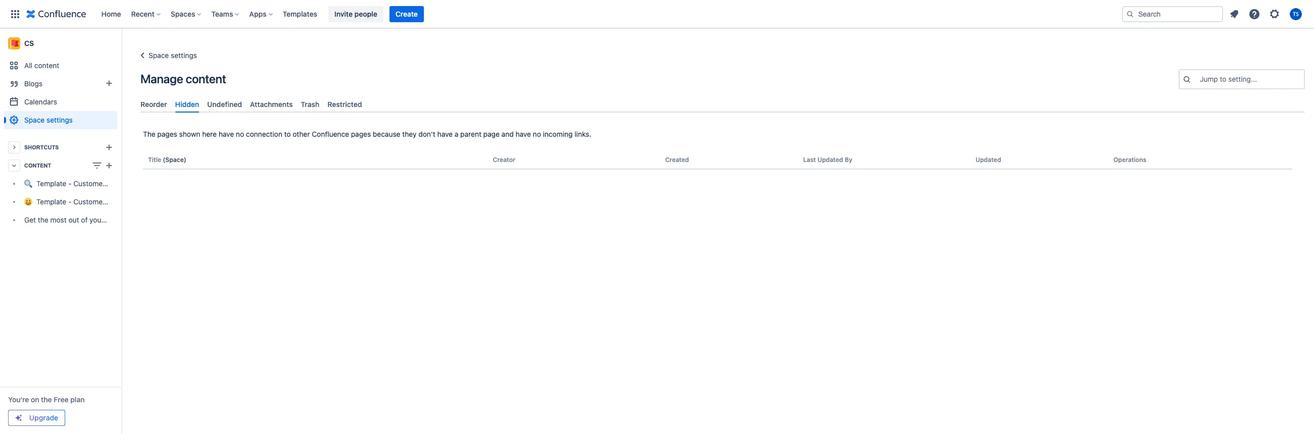 Task type: vqa. For each thing, say whether or not it's contained in the screenshot.
"Space settings" link
yes



Task type: describe. For each thing, give the bounding box(es) containing it.
template - customer journey mapping link
[[4, 193, 162, 211]]

create a blog image
[[103, 77, 115, 89]]

get the most out of your team space link
[[4, 211, 144, 230]]

all content link
[[4, 57, 117, 75]]

all content
[[24, 61, 59, 70]]

content
[[24, 163, 51, 169]]

home link
[[98, 6, 124, 22]]

customer for impact
[[73, 180, 105, 188]]

create a page image
[[103, 160, 115, 172]]

1 vertical spatial the
[[41, 396, 52, 404]]

setting...
[[1229, 75, 1258, 83]]

apps button
[[246, 6, 277, 22]]

invite people
[[335, 9, 378, 18]]

title (space)
[[148, 156, 186, 164]]

links.
[[575, 130, 592, 139]]

undefined
[[207, 100, 242, 109]]

and
[[502, 130, 514, 139]]

calendars
[[24, 98, 57, 106]]

impact
[[107, 180, 130, 188]]

settings inside space element
[[47, 116, 73, 124]]

space settings inside space element
[[24, 116, 73, 124]]

create
[[396, 9, 418, 18]]

journey
[[107, 198, 131, 206]]

1 vertical spatial to
[[284, 130, 291, 139]]

customer for journey
[[73, 198, 105, 206]]

they
[[403, 130, 417, 139]]

the pages shown here have no connection to other confluence pages because they don't have a parent page and have no incoming links.
[[143, 130, 592, 139]]

last
[[804, 156, 816, 164]]

templates link
[[280, 6, 320, 22]]

created
[[666, 156, 689, 164]]

trash link
[[297, 96, 324, 113]]

plan
[[70, 396, 85, 404]]

shown
[[179, 130, 200, 139]]

template - customer impact assessment link
[[4, 175, 170, 193]]

template for template - customer impact assessment
[[36, 180, 66, 188]]

mapping
[[133, 198, 162, 206]]

title
[[148, 156, 161, 164]]

reorder link
[[137, 96, 171, 113]]

shortcuts
[[24, 145, 59, 151]]

last updated by
[[804, 156, 853, 164]]

the
[[143, 130, 156, 139]]

hidden
[[175, 100, 199, 109]]

0 horizontal spatial space settings link
[[4, 111, 117, 129]]

manage content
[[141, 72, 226, 86]]

your
[[90, 216, 104, 225]]

Search settings text field
[[1201, 74, 1203, 84]]

space
[[124, 216, 144, 225]]

0 vertical spatial space settings link
[[137, 50, 197, 62]]

apps
[[249, 9, 267, 18]]

restricted link
[[324, 96, 366, 113]]

hidden link
[[171, 96, 203, 113]]

you're on the free plan
[[8, 396, 85, 404]]

get the most out of your team space
[[24, 216, 144, 225]]

cs
[[24, 39, 34, 48]]

add shortcut image
[[103, 142, 115, 154]]

1 have from the left
[[219, 130, 234, 139]]

reorder
[[141, 100, 167, 109]]

banner containing home
[[0, 0, 1315, 28]]

(space)
[[163, 156, 186, 164]]

assessment
[[131, 180, 170, 188]]

of
[[81, 216, 88, 225]]

- for template - customer impact assessment
[[68, 180, 72, 188]]

people
[[355, 9, 378, 18]]

recent button
[[128, 6, 165, 22]]

upgrade button
[[9, 411, 65, 426]]

most
[[50, 216, 67, 225]]

free
[[54, 396, 69, 404]]



Task type: locate. For each thing, give the bounding box(es) containing it.
1 horizontal spatial space settings
[[149, 51, 197, 60]]

on
[[31, 396, 39, 404]]

0 vertical spatial customer
[[73, 180, 105, 188]]

template - customer impact assessment
[[36, 180, 170, 188]]

0 horizontal spatial pages
[[157, 130, 177, 139]]

spaces button
[[168, 6, 205, 22]]

jump to setting...
[[1201, 75, 1258, 83]]

0 horizontal spatial space
[[24, 116, 45, 124]]

1 horizontal spatial settings
[[171, 51, 197, 60]]

by
[[845, 156, 853, 164]]

settings down calendars link
[[47, 116, 73, 124]]

1 horizontal spatial to
[[1221, 75, 1227, 83]]

have right here
[[219, 130, 234, 139]]

0 horizontal spatial content
[[34, 61, 59, 70]]

spaces
[[171, 9, 195, 18]]

1 vertical spatial customer
[[73, 198, 105, 206]]

confluence image
[[26, 8, 86, 20], [26, 8, 86, 20]]

0 vertical spatial -
[[68, 180, 72, 188]]

tree containing template - customer impact assessment
[[4, 175, 170, 230]]

no left connection
[[236, 130, 244, 139]]

other
[[293, 130, 310, 139]]

operations
[[1114, 156, 1147, 164]]

template down content dropdown button
[[36, 180, 66, 188]]

the right on
[[41, 396, 52, 404]]

out
[[69, 216, 79, 225]]

1 horizontal spatial content
[[186, 72, 226, 86]]

incoming
[[543, 130, 573, 139]]

page
[[484, 130, 500, 139]]

trash
[[301, 100, 320, 109]]

upgrade
[[29, 414, 58, 423]]

1 customer from the top
[[73, 180, 105, 188]]

manage
[[141, 72, 183, 86]]

0 vertical spatial the
[[38, 216, 48, 225]]

- down content dropdown button
[[68, 180, 72, 188]]

1 vertical spatial space settings link
[[4, 111, 117, 129]]

space settings link up the manage
[[137, 50, 197, 62]]

you're
[[8, 396, 29, 404]]

settings up manage content
[[171, 51, 197, 60]]

settings
[[171, 51, 197, 60], [47, 116, 73, 124]]

0 horizontal spatial no
[[236, 130, 244, 139]]

appswitcher icon image
[[9, 8, 21, 20]]

to left 'other'
[[284, 130, 291, 139]]

-
[[68, 180, 72, 188], [68, 198, 72, 206]]

invite people button
[[329, 6, 384, 22]]

1 horizontal spatial updated
[[976, 156, 1002, 164]]

have
[[219, 130, 234, 139], [438, 130, 453, 139], [516, 130, 531, 139]]

parent
[[461, 130, 482, 139]]

content for manage content
[[186, 72, 226, 86]]

change view image
[[91, 160, 103, 172]]

calendars link
[[4, 93, 117, 111]]

customer down template - customer impact assessment 'link'
[[73, 198, 105, 206]]

template up most
[[36, 198, 66, 206]]

creator
[[493, 156, 516, 164]]

1 vertical spatial template
[[36, 198, 66, 206]]

team
[[106, 216, 122, 225]]

space element
[[0, 28, 170, 435]]

0 vertical spatial settings
[[171, 51, 197, 60]]

1 horizontal spatial space
[[149, 51, 169, 60]]

to
[[1221, 75, 1227, 83], [284, 130, 291, 139]]

content button
[[4, 157, 117, 175]]

template - customer journey mapping
[[36, 198, 162, 206]]

search image
[[1127, 10, 1135, 18]]

recent
[[131, 9, 155, 18]]

teams
[[212, 9, 233, 18]]

1 vertical spatial settings
[[47, 116, 73, 124]]

content up hidden
[[186, 72, 226, 86]]

1 no from the left
[[236, 130, 244, 139]]

banner
[[0, 0, 1315, 28]]

0 horizontal spatial settings
[[47, 116, 73, 124]]

templates
[[283, 9, 317, 18]]

customer up template - customer journey mapping link
[[73, 180, 105, 188]]

template for template - customer journey mapping
[[36, 198, 66, 206]]

to right jump
[[1221, 75, 1227, 83]]

blogs
[[24, 79, 43, 88]]

0 vertical spatial space
[[149, 51, 169, 60]]

1 vertical spatial -
[[68, 198, 72, 206]]

2 pages from the left
[[351, 130, 371, 139]]

updated
[[818, 156, 844, 164], [976, 156, 1002, 164]]

- inside 'link'
[[68, 180, 72, 188]]

the inside tree
[[38, 216, 48, 225]]

space settings up manage content
[[149, 51, 197, 60]]

cs link
[[4, 33, 117, 54]]

global element
[[6, 0, 1121, 28]]

create link
[[390, 6, 424, 22]]

- up out on the left of page
[[68, 198, 72, 206]]

0 vertical spatial space settings
[[149, 51, 197, 60]]

have right the and
[[516, 130, 531, 139]]

tab list containing reorder
[[137, 96, 1310, 113]]

1 template from the top
[[36, 180, 66, 188]]

customer inside 'link'
[[73, 180, 105, 188]]

collapse sidebar image
[[110, 33, 132, 54]]

template inside 'link'
[[36, 180, 66, 188]]

2 - from the top
[[68, 198, 72, 206]]

your profile and preferences image
[[1291, 8, 1303, 20]]

0 horizontal spatial space settings
[[24, 116, 73, 124]]

2 customer from the top
[[73, 198, 105, 206]]

space down calendars
[[24, 116, 45, 124]]

connection
[[246, 130, 282, 139]]

teams button
[[208, 6, 243, 22]]

confluence
[[312, 130, 349, 139]]

content for all content
[[34, 61, 59, 70]]

restricted
[[328, 100, 362, 109]]

help icon image
[[1249, 8, 1261, 20]]

home
[[101, 9, 121, 18]]

template
[[36, 180, 66, 188], [36, 198, 66, 206]]

the
[[38, 216, 48, 225], [41, 396, 52, 404]]

0 vertical spatial content
[[34, 61, 59, 70]]

blogs link
[[4, 75, 117, 93]]

a
[[455, 130, 459, 139]]

content right the all
[[34, 61, 59, 70]]

the right get
[[38, 216, 48, 225]]

1 pages from the left
[[157, 130, 177, 139]]

content inside space element
[[34, 61, 59, 70]]

2 have from the left
[[438, 130, 453, 139]]

don't
[[419, 130, 436, 139]]

0 vertical spatial to
[[1221, 75, 1227, 83]]

2 no from the left
[[533, 130, 541, 139]]

attachments
[[250, 100, 293, 109]]

settings icon image
[[1269, 8, 1282, 20]]

invite
[[335, 9, 353, 18]]

1 vertical spatial space
[[24, 116, 45, 124]]

1 horizontal spatial have
[[438, 130, 453, 139]]

1 vertical spatial space settings
[[24, 116, 73, 124]]

attachments link
[[246, 96, 297, 113]]

space up the manage
[[149, 51, 169, 60]]

space settings
[[149, 51, 197, 60], [24, 116, 73, 124]]

2 updated from the left
[[976, 156, 1002, 164]]

Search field
[[1123, 6, 1224, 22]]

1 updated from the left
[[818, 156, 844, 164]]

2 template from the top
[[36, 198, 66, 206]]

space settings link down calendars
[[4, 111, 117, 129]]

content
[[34, 61, 59, 70], [186, 72, 226, 86]]

0 horizontal spatial have
[[219, 130, 234, 139]]

- for template - customer journey mapping
[[68, 198, 72, 206]]

3 have from the left
[[516, 130, 531, 139]]

space settings link
[[137, 50, 197, 62], [4, 111, 117, 129]]

pages
[[157, 130, 177, 139], [351, 130, 371, 139]]

premium image
[[15, 415, 23, 423]]

0 vertical spatial template
[[36, 180, 66, 188]]

customer
[[73, 180, 105, 188], [73, 198, 105, 206]]

shortcuts button
[[4, 139, 117, 157]]

no left incoming
[[533, 130, 541, 139]]

all
[[24, 61, 32, 70]]

because
[[373, 130, 401, 139]]

2 horizontal spatial have
[[516, 130, 531, 139]]

undefined link
[[203, 96, 246, 113]]

0 horizontal spatial updated
[[818, 156, 844, 164]]

pages left the because
[[351, 130, 371, 139]]

tab list
[[137, 96, 1310, 113]]

jump
[[1201, 75, 1219, 83]]

space
[[149, 51, 169, 60], [24, 116, 45, 124]]

pages right the
[[157, 130, 177, 139]]

space settings down calendars
[[24, 116, 73, 124]]

1 horizontal spatial no
[[533, 130, 541, 139]]

notification icon image
[[1229, 8, 1241, 20]]

here
[[202, 130, 217, 139]]

tree
[[4, 175, 170, 230]]

1 horizontal spatial pages
[[351, 130, 371, 139]]

1 vertical spatial content
[[186, 72, 226, 86]]

0 horizontal spatial to
[[284, 130, 291, 139]]

tree inside space element
[[4, 175, 170, 230]]

have left a at the left
[[438, 130, 453, 139]]

1 horizontal spatial space settings link
[[137, 50, 197, 62]]

1 - from the top
[[68, 180, 72, 188]]

get
[[24, 216, 36, 225]]



